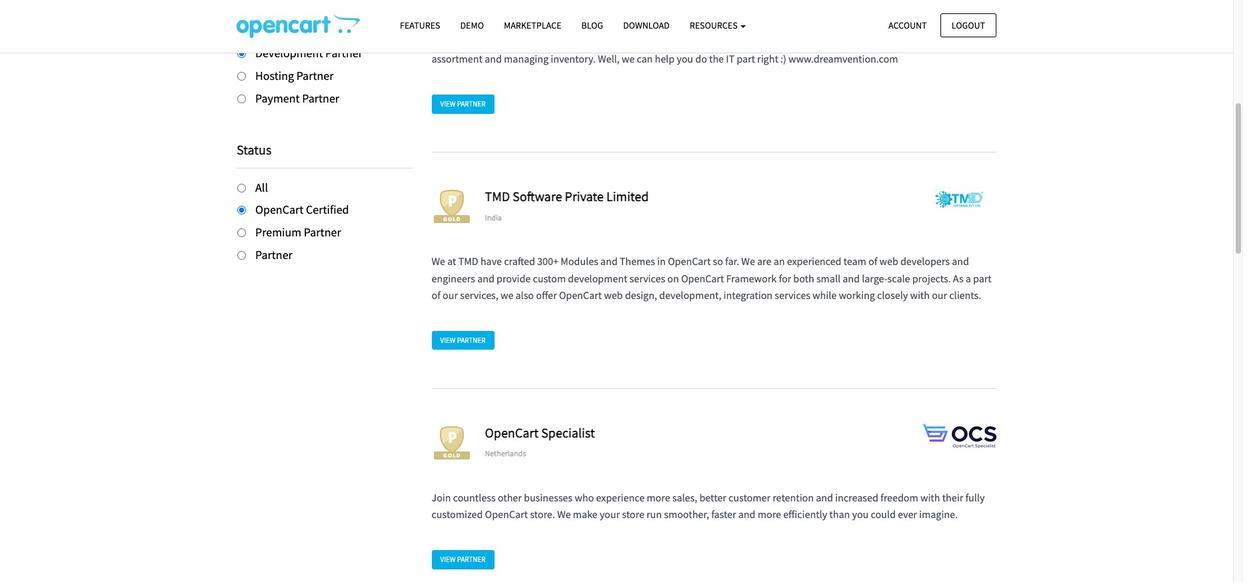 Task type: vqa. For each thing, say whether or not it's contained in the screenshot.
the OpenCart Marketplace .
no



Task type: describe. For each thing, give the bounding box(es) containing it.
partner down the certified
[[304, 225, 341, 240]]

and down resources
[[703, 35, 720, 49]]

2 our from the left
[[932, 289, 948, 302]]

is
[[494, 18, 502, 32]]

while
[[813, 289, 837, 302]]

closely
[[878, 289, 908, 302]]

hosting
[[255, 68, 294, 83]]

modules
[[561, 255, 599, 268]]

features
[[400, 19, 440, 31]]

tmd software private limited
[[485, 188, 649, 205]]

0 horizontal spatial to
[[653, 18, 662, 32]]

custom
[[533, 272, 566, 285]]

clients.
[[950, 289, 982, 302]]

1 vertical spatial of
[[432, 289, 441, 302]]

projects.
[[913, 272, 951, 285]]

you inside 'join countless other businesses who experience more sales, better customer retention and increased freedom with their fully customized opencart store. we make your store run smoother, faster and more efficiently than you could ever imagine.'
[[853, 508, 869, 522]]

and up services,
[[478, 272, 495, 285]]

inventory.
[[551, 52, 596, 66]]

partner down customized at the bottom of page
[[457, 556, 486, 565]]

0 horizontal spatial services
[[630, 272, 666, 285]]

partner down services,
[[457, 336, 486, 345]]

themes
[[620, 255, 655, 268]]

for
[[779, 272, 792, 285]]

launch
[[722, 18, 752, 32]]

sales,
[[673, 491, 698, 505]]

a inside we at tmd have crafted 300+ modules and themes in opencart so far. we are an experienced team of web developers and engineers and provide custom development services on opencart framework for both small and large-scale projects. as a part of our services, we also offer opencart web design, development, integration services while working closely with our clients.
[[966, 272, 972, 285]]

managing
[[504, 52, 549, 66]]

and up as
[[952, 255, 970, 268]]

you right only
[[611, 18, 627, 32]]

selling online is a difficult task. not only you have to develop and launch an outstanding e-commerce site, but you also have to implement analytics, set up funnels and constantly advertise and promote your site online. not to mention taking care or the assortment and managing inventory. well, we can help you do the it part right :) www.dreamvention.com
[[432, 18, 991, 66]]

join
[[432, 491, 451, 505]]

customized
[[432, 508, 483, 522]]

software
[[513, 188, 562, 205]]

in
[[658, 255, 666, 268]]

and down customer
[[739, 508, 756, 522]]

at
[[448, 255, 456, 268]]

or
[[957, 35, 967, 49]]

crafted
[[504, 255, 535, 268]]

far.
[[726, 255, 740, 268]]

have inside we at tmd have crafted 300+ modules and themes in opencart so far. we are an experienced team of web developers and engineers and provide custom development services on opencart framework for both small and large-scale projects. as a part of our services, we also offer opencart web design, development, integration services while working closely with our clients.
[[481, 255, 502, 268]]

payment partner
[[255, 91, 340, 106]]

promote
[[723, 35, 761, 49]]

set
[[528, 35, 541, 49]]

opencart up "on"
[[668, 255, 711, 268]]

2 horizontal spatial to
[[982, 18, 991, 32]]

freedom
[[881, 491, 919, 505]]

efficiently
[[784, 508, 828, 522]]

development partner
[[255, 46, 363, 61]]

0 vertical spatial more
[[647, 491, 671, 505]]

tmd inside we at tmd have crafted 300+ modules and themes in opencart so far. we are an experienced team of web developers and engineers and provide custom development services on opencart framework for both small and large-scale projects. as a part of our services, we also offer opencart web design, development, integration services while working closely with our clients.
[[459, 255, 479, 268]]

2 horizontal spatial we
[[742, 255, 755, 268]]

resources
[[690, 19, 740, 31]]

large-
[[862, 272, 888, 285]]

your inside the selling online is a difficult task. not only you have to develop and launch an outstanding e-commerce site, but you also have to implement analytics, set up funnels and constantly advertise and promote your site online. not to mention taking care or the assortment and managing inventory. well, we can help you do the it part right :) www.dreamvention.com
[[763, 35, 783, 49]]

experienced
[[787, 255, 842, 268]]

india
[[485, 212, 502, 222]]

netherlands
[[485, 449, 526, 459]]

opencart up premium
[[255, 202, 304, 218]]

0 vertical spatial not
[[571, 18, 587, 32]]

store
[[622, 508, 645, 522]]

0 vertical spatial tmd
[[485, 188, 510, 205]]

assortment
[[432, 52, 483, 66]]

0 horizontal spatial the
[[710, 52, 724, 66]]

you left do
[[677, 52, 694, 66]]

development,
[[660, 289, 722, 302]]

partner down hosting partner
[[302, 91, 340, 106]]

customer
[[729, 491, 771, 505]]

are
[[758, 255, 772, 268]]

provide
[[497, 272, 531, 285]]

marketplace
[[504, 19, 562, 31]]

development
[[568, 272, 628, 285]]

certified
[[306, 202, 349, 218]]

1 horizontal spatial more
[[758, 508, 782, 522]]

logout link
[[941, 13, 997, 37]]

1 vertical spatial not
[[836, 35, 852, 49]]

store.
[[530, 508, 555, 522]]

your inside 'join countless other businesses who experience more sales, better customer retention and increased freedom with their fully customized opencart store. we make your store run smoother, faster and more efficiently than you could ever imagine.'
[[600, 508, 620, 522]]

opencart down development
[[559, 289, 602, 302]]

help
[[655, 52, 675, 66]]

demo link
[[450, 14, 494, 37]]

e-
[[823, 18, 832, 32]]

analytics,
[[483, 35, 525, 49]]

so
[[713, 255, 724, 268]]

and up than
[[816, 491, 834, 505]]

view partner for tmd software private limited
[[440, 336, 486, 345]]

status
[[237, 141, 272, 158]]

account
[[889, 19, 927, 31]]

partner down development partner
[[297, 68, 334, 83]]

outstanding
[[768, 18, 821, 32]]

demo
[[460, 19, 484, 31]]

1 vertical spatial web
[[604, 289, 623, 302]]

and down only
[[592, 35, 609, 49]]

offer
[[536, 289, 557, 302]]

300+
[[538, 255, 559, 268]]

on
[[668, 272, 679, 285]]

resources link
[[680, 14, 757, 37]]

0 vertical spatial the
[[969, 35, 983, 49]]

www.dreamvention.com
[[789, 52, 899, 66]]

task.
[[548, 18, 569, 32]]

blog
[[582, 19, 603, 31]]

team
[[844, 255, 867, 268]]

well,
[[598, 52, 620, 66]]

0 horizontal spatial we
[[432, 255, 445, 268]]

logout
[[952, 19, 986, 31]]

also inside the selling online is a difficult task. not only you have to develop and launch an outstanding e-commerce site, but you also have to implement analytics, set up funnels and constantly advertise and promote your site online. not to mention taking care or the assortment and managing inventory. well, we can help you do the it part right :) www.dreamvention.com
[[938, 18, 956, 32]]

an inside the selling online is a difficult task. not only you have to develop and launch an outstanding e-commerce site, but you also have to implement analytics, set up funnels and constantly advertise and promote your site online. not to mention taking care or the assortment and managing inventory. well, we can help you do the it part right :) www.dreamvention.com
[[754, 18, 765, 32]]

than
[[830, 508, 850, 522]]

1 horizontal spatial of
[[869, 255, 878, 268]]

2 horizontal spatial have
[[958, 18, 980, 32]]

with inside 'join countless other businesses who experience more sales, better customer retention and increased freedom with their fully customized opencart store. we make your store run smoother, faster and more efficiently than you could ever imagine.'
[[921, 491, 941, 505]]

opencart up development,
[[682, 272, 724, 285]]

you right but
[[919, 18, 936, 32]]

opencart certified
[[255, 202, 349, 218]]

0 vertical spatial web
[[880, 255, 899, 268]]



Task type: locate. For each thing, give the bounding box(es) containing it.
part right it
[[737, 52, 756, 66]]

1 horizontal spatial tmd
[[485, 188, 510, 205]]

partner down premium
[[255, 247, 293, 263]]

0 horizontal spatial of
[[432, 289, 441, 302]]

0 horizontal spatial your
[[600, 508, 620, 522]]

view partner for opencart specialist
[[440, 556, 486, 565]]

0 vertical spatial also
[[938, 18, 956, 32]]

0 horizontal spatial web
[[604, 289, 623, 302]]

opencart certified image for opencart specialist
[[432, 423, 472, 463]]

a inside the selling online is a difficult task. not only you have to develop and launch an outstanding e-commerce site, but you also have to implement analytics, set up funnels and constantly advertise and promote your site online. not to mention taking care or the assortment and managing inventory. well, we can help you do the it part right :) www.dreamvention.com
[[504, 18, 509, 32]]

2 opencart certified image from the top
[[432, 423, 472, 463]]

a
[[504, 18, 509, 32], [966, 272, 972, 285]]

1 vertical spatial view partner
[[440, 336, 486, 345]]

of down the engineers
[[432, 289, 441, 302]]

download link
[[614, 14, 680, 37]]

working
[[839, 289, 875, 302]]

view partner link
[[432, 95, 495, 114], [432, 331, 495, 350], [432, 551, 495, 570]]

1 vertical spatial all
[[255, 180, 268, 195]]

it
[[726, 52, 735, 66]]

opencart certified image left netherlands
[[432, 423, 472, 463]]

1 horizontal spatial a
[[966, 272, 972, 285]]

more up run
[[647, 491, 671, 505]]

partner down assortment at top
[[457, 99, 486, 109]]

0 vertical spatial services
[[630, 272, 666, 285]]

view partner down assortment at top
[[440, 99, 486, 109]]

have up 'constantly' at the top of page
[[629, 18, 651, 32]]

1 vertical spatial tmd
[[459, 255, 479, 268]]

opencart specialist image
[[924, 423, 997, 450]]

1 horizontal spatial part
[[974, 272, 992, 285]]

1 view partner from the top
[[440, 99, 486, 109]]

0 vertical spatial we
[[622, 52, 635, 66]]

funnels
[[557, 35, 590, 49]]

2 view from the top
[[440, 336, 456, 345]]

0 vertical spatial opencart certified image
[[432, 187, 472, 227]]

view partner link down assortment at top
[[432, 95, 495, 114]]

1 vertical spatial an
[[774, 255, 785, 268]]

your up right
[[763, 35, 783, 49]]

do
[[696, 52, 707, 66]]

opencart
[[255, 202, 304, 218], [668, 255, 711, 268], [682, 272, 724, 285], [559, 289, 602, 302], [485, 425, 539, 441], [485, 508, 528, 522]]

join countless other businesses who experience more sales, better customer retention and increased freedom with their fully customized opencart store. we make your store run smoother, faster and more efficiently than you could ever imagine.
[[432, 491, 985, 522]]

0 horizontal spatial also
[[516, 289, 534, 302]]

all down status
[[255, 180, 268, 195]]

an inside we at tmd have crafted 300+ modules and themes in opencart so far. we are an experienced team of web developers and engineers and provide custom development services on opencart framework for both small and large-scale projects. as a part of our services, we also offer opencart web design, development, integration services while working closely with our clients.
[[774, 255, 785, 268]]

0 vertical spatial view partner link
[[432, 95, 495, 114]]

1 horizontal spatial not
[[836, 35, 852, 49]]

1 horizontal spatial have
[[629, 18, 651, 32]]

partner down opencart - partners image
[[325, 46, 363, 61]]

also down provide
[[516, 289, 534, 302]]

and up development
[[601, 255, 618, 268]]

1 horizontal spatial web
[[880, 255, 899, 268]]

integration
[[724, 289, 773, 302]]

0 horizontal spatial an
[[754, 18, 765, 32]]

1 vertical spatial opencart certified image
[[432, 423, 472, 463]]

0 vertical spatial of
[[869, 255, 878, 268]]

0 horizontal spatial have
[[481, 255, 502, 268]]

and left launch
[[702, 18, 720, 32]]

1 vertical spatial part
[[974, 272, 992, 285]]

3 view partner link from the top
[[432, 551, 495, 570]]

imagine.
[[920, 508, 958, 522]]

we inside the selling online is a difficult task. not only you have to develop and launch an outstanding e-commerce site, but you also have to implement analytics, set up funnels and constantly advertise and promote your site online. not to mention taking care or the assortment and managing inventory. well, we can help you do the it part right :) www.dreamvention.com
[[622, 52, 635, 66]]

up
[[543, 35, 555, 49]]

services up design,
[[630, 272, 666, 285]]

taking
[[906, 35, 934, 49]]

view down customized at the bottom of page
[[440, 556, 456, 565]]

also inside we at tmd have crafted 300+ modules and themes in opencart so far. we are an experienced team of web developers and engineers and provide custom development services on opencart framework for both small and large-scale projects. as a part of our services, we also offer opencart web design, development, integration services while working closely with our clients.
[[516, 289, 534, 302]]

view partner link down customized at the bottom of page
[[432, 551, 495, 570]]

developers
[[901, 255, 950, 268]]

an right are
[[774, 255, 785, 268]]

0 vertical spatial view partner
[[440, 99, 486, 109]]

you down increased
[[853, 508, 869, 522]]

1 vertical spatial with
[[921, 491, 941, 505]]

part right as
[[974, 272, 992, 285]]

view partner link down services,
[[432, 331, 495, 350]]

1 vertical spatial services
[[775, 289, 811, 302]]

we inside 'join countless other businesses who experience more sales, better customer retention and increased freedom with their fully customized opencart store. we make your store run smoother, faster and more efficiently than you could ever imagine.'
[[557, 508, 571, 522]]

an right launch
[[754, 18, 765, 32]]

1 all from the top
[[255, 23, 268, 38]]

more down customer
[[758, 508, 782, 522]]

services,
[[460, 289, 499, 302]]

the left it
[[710, 52, 724, 66]]

a right as
[[966, 272, 972, 285]]

3 view partner from the top
[[440, 556, 486, 565]]

we at tmd have crafted 300+ modules and themes in opencart so far. we are an experienced team of web developers and engineers and provide custom development services on opencart framework for both small and large-scale projects. as a part of our services, we also offer opencart web design, development, integration services while working closely with our clients.
[[432, 255, 992, 302]]

0 vertical spatial view
[[440, 99, 456, 109]]

a right is on the top left
[[504, 18, 509, 32]]

our down projects.
[[932, 289, 948, 302]]

design,
[[625, 289, 657, 302]]

more
[[647, 491, 671, 505], [758, 508, 782, 522]]

tmd up india
[[485, 188, 510, 205]]

site,
[[881, 18, 900, 32]]

3 view from the top
[[440, 556, 456, 565]]

0 vertical spatial your
[[763, 35, 783, 49]]

0 horizontal spatial a
[[504, 18, 509, 32]]

0 horizontal spatial not
[[571, 18, 587, 32]]

None radio
[[237, 50, 246, 58], [237, 95, 246, 103], [237, 206, 246, 215], [237, 251, 246, 260], [237, 50, 246, 58], [237, 95, 246, 103], [237, 206, 246, 215], [237, 251, 246, 260]]

can
[[637, 52, 653, 66]]

2 vertical spatial view partner
[[440, 556, 486, 565]]

0 vertical spatial all
[[255, 23, 268, 38]]

ever
[[898, 508, 918, 522]]

advertise
[[660, 35, 701, 49]]

0 vertical spatial with
[[911, 289, 930, 302]]

the right or
[[969, 35, 983, 49]]

2 vertical spatial view partner link
[[432, 551, 495, 570]]

1 view partner link from the top
[[432, 95, 495, 114]]

payment
[[255, 91, 300, 106]]

premium
[[255, 225, 302, 240]]

to
[[653, 18, 662, 32], [982, 18, 991, 32], [855, 35, 864, 49]]

1 horizontal spatial our
[[932, 289, 948, 302]]

experience
[[596, 491, 645, 505]]

0 horizontal spatial our
[[443, 289, 458, 302]]

opencart certified image for tmd software private limited
[[432, 187, 472, 227]]

1 horizontal spatial an
[[774, 255, 785, 268]]

small
[[817, 272, 841, 285]]

both
[[794, 272, 815, 285]]

1 vertical spatial view
[[440, 336, 456, 345]]

with inside we at tmd have crafted 300+ modules and themes in opencart so far. we are an experienced team of web developers and engineers and provide custom development services on opencart framework for both small and large-scale projects. as a part of our services, we also offer opencart web design, development, integration services while working closely with our clients.
[[911, 289, 930, 302]]

opencart inside 'join countless other businesses who experience more sales, better customer retention and increased freedom with their fully customized opencart store. we make your store run smoother, faster and more efficiently than you could ever imagine.'
[[485, 508, 528, 522]]

better
[[700, 491, 727, 505]]

we down provide
[[501, 289, 514, 302]]

1 horizontal spatial we
[[622, 52, 635, 66]]

have up provide
[[481, 255, 502, 268]]

we
[[622, 52, 635, 66], [501, 289, 514, 302]]

opencart certified image left india
[[432, 187, 472, 227]]

2 view partner link from the top
[[432, 331, 495, 350]]

have up or
[[958, 18, 980, 32]]

countless
[[453, 491, 496, 505]]

0 horizontal spatial we
[[501, 289, 514, 302]]

partner
[[325, 46, 363, 61], [297, 68, 334, 83], [302, 91, 340, 106], [457, 99, 486, 109], [304, 225, 341, 240], [255, 247, 293, 263], [457, 336, 486, 345], [457, 556, 486, 565]]

but
[[902, 18, 917, 32]]

could
[[871, 508, 896, 522]]

view partner down services,
[[440, 336, 486, 345]]

site
[[786, 35, 801, 49]]

1 vertical spatial we
[[501, 289, 514, 302]]

opencart - partners image
[[237, 14, 360, 38]]

not
[[571, 18, 587, 32], [836, 35, 852, 49]]

view down assortment at top
[[440, 99, 456, 109]]

constantly
[[611, 35, 658, 49]]

0 vertical spatial a
[[504, 18, 509, 32]]

:)
[[781, 52, 787, 66]]

1 vertical spatial view partner link
[[432, 331, 495, 350]]

opencart down other
[[485, 508, 528, 522]]

and down team
[[843, 272, 860, 285]]

opencart certified image
[[432, 187, 472, 227], [432, 423, 472, 463]]

online
[[464, 18, 492, 32]]

web up scale
[[880, 255, 899, 268]]

difficult
[[511, 18, 546, 32]]

private
[[565, 188, 604, 205]]

2 all from the top
[[255, 180, 268, 195]]

we left can
[[622, 52, 635, 66]]

selling
[[432, 18, 462, 32]]

web down development
[[604, 289, 623, 302]]

part
[[737, 52, 756, 66], [974, 272, 992, 285]]

and down analytics,
[[485, 52, 502, 66]]

with up 'imagine.'
[[921, 491, 941, 505]]

blog link
[[572, 14, 614, 37]]

view for tmd software private limited
[[440, 336, 456, 345]]

make
[[573, 508, 598, 522]]

1 vertical spatial a
[[966, 272, 972, 285]]

0 horizontal spatial tmd
[[459, 255, 479, 268]]

view down the engineers
[[440, 336, 456, 345]]

we left at
[[432, 255, 445, 268]]

other
[[498, 491, 522, 505]]

all
[[255, 23, 268, 38], [255, 180, 268, 195]]

our down the engineers
[[443, 289, 458, 302]]

opencart specialist
[[485, 425, 595, 441]]

engineers
[[432, 272, 475, 285]]

1 vertical spatial your
[[600, 508, 620, 522]]

1 horizontal spatial also
[[938, 18, 956, 32]]

1 view from the top
[[440, 99, 456, 109]]

1 vertical spatial more
[[758, 508, 782, 522]]

None radio
[[237, 72, 246, 81], [237, 184, 246, 193], [237, 229, 246, 238], [237, 72, 246, 81], [237, 184, 246, 193], [237, 229, 246, 238]]

view partner link for opencart specialist
[[432, 551, 495, 570]]

1 horizontal spatial your
[[763, 35, 783, 49]]

online.
[[803, 35, 834, 49]]

1 horizontal spatial services
[[775, 289, 811, 302]]

increased
[[836, 491, 879, 505]]

2 vertical spatial view
[[440, 556, 456, 565]]

their
[[943, 491, 964, 505]]

marketplace link
[[494, 14, 572, 37]]

we inside we at tmd have crafted 300+ modules and themes in opencart so far. we are an experienced team of web developers and engineers and provide custom development services on opencart framework for both small and large-scale projects. as a part of our services, we also offer opencart web design, development, integration services while working closely with our clients.
[[501, 289, 514, 302]]

scale
[[888, 272, 911, 285]]

2 view partner from the top
[[440, 336, 486, 345]]

and
[[702, 18, 720, 32], [592, 35, 609, 49], [703, 35, 720, 49], [485, 52, 502, 66], [601, 255, 618, 268], [952, 255, 970, 268], [478, 272, 495, 285], [843, 272, 860, 285], [816, 491, 834, 505], [739, 508, 756, 522]]

1 opencart certified image from the top
[[432, 187, 472, 227]]

1 vertical spatial the
[[710, 52, 724, 66]]

1 vertical spatial also
[[516, 289, 534, 302]]

we left the "make"
[[557, 508, 571, 522]]

development
[[255, 46, 323, 61]]

tmd right at
[[459, 255, 479, 268]]

0 vertical spatial an
[[754, 18, 765, 32]]

not up www.dreamvention.com
[[836, 35, 852, 49]]

1 horizontal spatial to
[[855, 35, 864, 49]]

1 horizontal spatial we
[[557, 508, 571, 522]]

faster
[[712, 508, 737, 522]]

0 vertical spatial part
[[737, 52, 756, 66]]

opencart up netherlands
[[485, 425, 539, 441]]

view partner link for tmd software private limited
[[432, 331, 495, 350]]

hosting partner
[[255, 68, 334, 83]]

0 horizontal spatial part
[[737, 52, 756, 66]]

1 horizontal spatial the
[[969, 35, 983, 49]]

account link
[[878, 13, 939, 37]]

framework
[[727, 272, 777, 285]]

tmd software private limited image
[[924, 187, 997, 213]]

all up development
[[255, 23, 268, 38]]

commerce
[[832, 18, 879, 32]]

have
[[629, 18, 651, 32], [958, 18, 980, 32], [481, 255, 502, 268]]

download
[[624, 19, 670, 31]]

retention
[[773, 491, 814, 505]]

also up 'care'
[[938, 18, 956, 32]]

part inside we at tmd have crafted 300+ modules and themes in opencart so far. we are an experienced team of web developers and engineers and provide custom development services on opencart framework for both small and large-scale projects. as a part of our services, we also offer opencart web design, development, integration services while working closely with our clients.
[[974, 272, 992, 285]]

0 horizontal spatial more
[[647, 491, 671, 505]]

your down experience
[[600, 508, 620, 522]]

we right far.
[[742, 255, 755, 268]]

services down for
[[775, 289, 811, 302]]

with down projects.
[[911, 289, 930, 302]]

mention
[[866, 35, 904, 49]]

features link
[[390, 14, 450, 37]]

not up funnels
[[571, 18, 587, 32]]

of up large-
[[869, 255, 878, 268]]

view partner down customized at the bottom of page
[[440, 556, 486, 565]]

run
[[647, 508, 662, 522]]

part inside the selling online is a difficult task. not only you have to develop and launch an outstanding e-commerce site, but you also have to implement analytics, set up funnels and constantly advertise and promote your site online. not to mention taking care or the assortment and managing inventory. well, we can help you do the it part right :) www.dreamvention.com
[[737, 52, 756, 66]]

view for opencart specialist
[[440, 556, 456, 565]]

1 our from the left
[[443, 289, 458, 302]]



